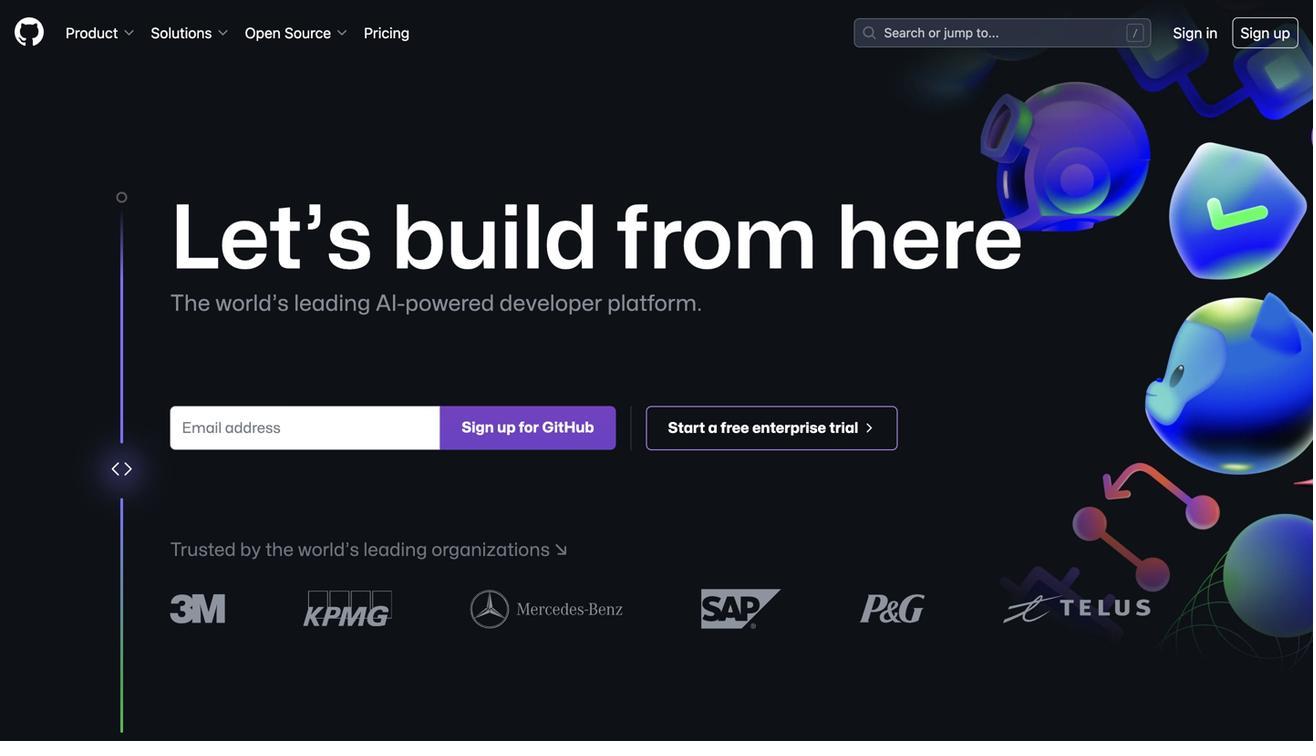 Task type: locate. For each thing, give the bounding box(es) containing it.
up left for
[[497, 421, 516, 435]]

0 vertical spatial up
[[1274, 24, 1291, 42]]

platform.
[[608, 294, 703, 315]]

chevron down image inside solutions dropdown button
[[216, 26, 230, 40]]

start a free enterprise trial
[[668, 421, 862, 436]]

up inside button
[[497, 421, 516, 435]]

ai-
[[376, 294, 405, 315]]

product button
[[58, 15, 144, 51]]

0 horizontal spatial up
[[497, 421, 516, 435]]

chevron down image right source
[[335, 26, 350, 40]]

2 horizontal spatial chevron down image
[[335, 26, 350, 40]]

sign right in
[[1241, 24, 1270, 42]]

3 chevron down image from the left
[[335, 26, 350, 40]]

free
[[721, 421, 750, 436]]

sign for sign up for github
[[462, 421, 494, 435]]

product
[[66, 24, 118, 42]]

0 vertical spatial world's
[[215, 294, 289, 315]]

sap logo image
[[702, 589, 782, 630]]

world's right the the
[[298, 542, 359, 560]]

0 horizontal spatial world's
[[215, 294, 289, 315]]

chevron down image inside open source dropdown button
[[335, 26, 350, 40]]

sign up link
[[1233, 17, 1299, 48]]

telus logo image
[[1003, 595, 1152, 624]]

0 horizontal spatial sign
[[462, 421, 494, 435]]

search or jump to... button
[[855, 19, 1151, 47]]

let's
[[170, 198, 373, 283]]

up
[[1274, 24, 1291, 42], [497, 421, 516, 435]]

trial
[[830, 421, 859, 436]]

2 chevron down image from the left
[[216, 26, 230, 40]]

p&g logo image
[[859, 595, 926, 624]]

1 horizontal spatial sign
[[1174, 24, 1203, 42]]

1 horizontal spatial up
[[1274, 24, 1291, 42]]

sign left for
[[462, 421, 494, 435]]

chevron down image for open source
[[335, 26, 350, 40]]

sign
[[1174, 24, 1203, 42], [1241, 24, 1270, 42], [462, 421, 494, 435]]

leading organizations ↘︎
[[364, 542, 568, 560]]

search
[[885, 25, 926, 40]]

sign in link
[[1174, 22, 1218, 44]]

the
[[266, 542, 294, 560]]

1 vertical spatial up
[[497, 421, 516, 435]]

world's right the
[[215, 294, 289, 315]]

chevron down image right product
[[122, 26, 136, 40]]

search image
[[863, 26, 877, 40]]

chevron down image
[[122, 26, 136, 40], [216, 26, 230, 40], [335, 26, 350, 40]]

sign left in
[[1174, 24, 1203, 42]]

sign inside button
[[462, 421, 494, 435]]

up right in
[[1274, 24, 1291, 42]]

1 vertical spatial world's
[[298, 542, 359, 560]]

powered
[[405, 294, 495, 315]]

sign up for github button
[[440, 406, 616, 450]]

1 horizontal spatial world's
[[298, 542, 359, 560]]

build
[[391, 198, 598, 283]]

sign in
[[1174, 24, 1218, 42]]

for
[[519, 421, 539, 435]]

1 chevron down image from the left
[[122, 26, 136, 40]]

developer
[[500, 294, 603, 315]]

chevron down image inside the "product" "dropdown button"
[[122, 26, 136, 40]]

2 horizontal spatial sign
[[1241, 24, 1270, 42]]

0 horizontal spatial chevron down image
[[122, 26, 136, 40]]

up for sign up for github
[[497, 421, 516, 435]]

world's
[[215, 294, 289, 315], [298, 542, 359, 560]]

the world's leading ai-powered developer platform.
[[170, 294, 703, 315]]

chevron down image for product
[[122, 26, 136, 40]]

sign for sign up
[[1241, 24, 1270, 42]]

chevron down image left open
[[216, 26, 230, 40]]

kpmg logo image
[[303, 591, 392, 628]]

1 horizontal spatial chevron down image
[[216, 26, 230, 40]]



Task type: describe. For each thing, give the bounding box(es) containing it.
trusted
[[170, 542, 236, 560]]

leading
[[294, 294, 371, 315]]

pricing link
[[357, 15, 417, 51]]

a
[[709, 421, 718, 436]]

let's build from here
[[170, 198, 1024, 283]]

in
[[1207, 24, 1218, 42]]

source
[[285, 24, 331, 42]]

jump
[[945, 25, 974, 40]]

sign up
[[1241, 24, 1291, 42]]

3m logo image
[[170, 588, 226, 631]]

open source button
[[238, 15, 357, 51]]

open
[[245, 24, 281, 42]]

from here
[[617, 198, 1024, 283]]

mercedes-benz logo image
[[470, 589, 624, 630]]

sign for sign in
[[1174, 24, 1203, 42]]

open source
[[245, 24, 331, 42]]

up for sign up
[[1274, 24, 1291, 42]]

enterprise
[[753, 421, 827, 436]]

Email address email field
[[170, 406, 440, 450]]

to...
[[977, 25, 1000, 40]]

trusted by the world's leading organizations ↘︎
[[170, 542, 568, 560]]

by
[[240, 542, 261, 560]]

search or jump to...
[[885, 25, 1000, 40]]

chevron down image for solutions
[[216, 26, 230, 40]]

solutions button
[[144, 15, 238, 51]]

pricing
[[364, 24, 410, 42]]

solutions
[[151, 24, 212, 42]]

sign up for github
[[462, 421, 594, 435]]

start a free enterprise trial link
[[646, 406, 898, 451]]

or
[[929, 25, 941, 40]]

start
[[668, 421, 705, 436]]

github
[[542, 421, 594, 435]]

the
[[170, 294, 210, 315]]

homepage image
[[15, 17, 44, 46]]



Task type: vqa. For each thing, say whether or not it's contained in the screenshot.
bottom 'repo' icon
no



